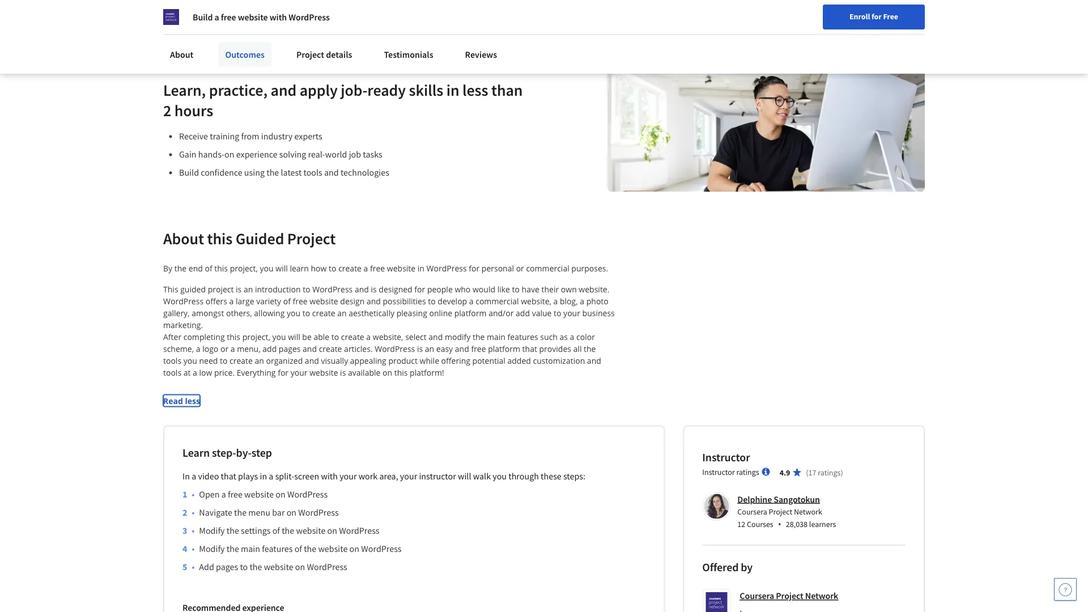 Task type: vqa. For each thing, say whether or not it's contained in the screenshot.
"Will" to the top
yes



Task type: describe. For each thing, give the bounding box(es) containing it.
your right area,
[[400, 471, 417, 482]]

in
[[183, 471, 190, 482]]

you right allowing
[[287, 307, 300, 318]]

an down the design
[[337, 307, 347, 318]]

• for • add pages to the website on wordpress
[[192, 561, 195, 573]]

delphine
[[738, 494, 772, 505]]

• modify the main features of the website on wordpress
[[192, 543, 402, 555]]

a left logo
[[196, 343, 200, 354]]

you up at at the bottom of page
[[183, 355, 197, 366]]

4.9
[[780, 467, 790, 478]]

you up introduction
[[260, 263, 274, 273]]

at
[[183, 367, 191, 378]]

designed
[[379, 284, 412, 294]]

instructor ratings
[[703, 467, 759, 477]]

your down blog,
[[564, 307, 580, 318]]

1 horizontal spatial in
[[418, 263, 425, 273]]

select
[[405, 331, 427, 342]]

show notifications image
[[935, 14, 949, 28]]

a down who
[[469, 296, 474, 306]]

introduction
[[255, 284, 301, 294]]

ready
[[368, 80, 406, 100]]

modify
[[445, 331, 471, 342]]

your down the organized
[[291, 367, 308, 378]]

on inside this guided project is an introduction to wordpress and is designed for people who would like to have their own website. wordpress offers a large variety of free website design and possibilities to develop a commercial website, a blog, a photo gallery, amongst others, allowing you to create an aesthetically pleasing online platform and/or add value to your business marketing. after completing this project, you will be able to create a website, select and modify the main features such as a color scheme, a logo or a menu, add pages and create articles. wordpress is an easy and free platform that provides all the tools you need to create an organized and visually appealing product while offering potential added customization and tools at a low price. everything for your website is available on this platform!
[[383, 367, 392, 378]]

create up able on the bottom of the page
[[312, 307, 335, 318]]

the left menu
[[234, 507, 247, 518]]

0 vertical spatial will
[[276, 263, 288, 273]]

website down • modify the settings of the website on wordpress
[[318, 543, 348, 555]]

and down be
[[303, 343, 317, 354]]

is down the visually
[[340, 367, 346, 378]]

free up outcomes "link"
[[221, 11, 236, 23]]

and left the visually
[[305, 355, 319, 366]]

provides
[[539, 343, 571, 354]]

instructor
[[419, 471, 456, 482]]

would
[[473, 284, 495, 294]]

value
[[532, 307, 552, 318]]

shopping cart: 1 item image
[[823, 9, 845, 27]]

work
[[359, 471, 378, 482]]

12
[[738, 519, 746, 529]]

others,
[[226, 307, 252, 318]]

0 vertical spatial project,
[[230, 263, 258, 273]]

for inside button
[[872, 11, 882, 22]]

everything
[[237, 367, 276, 378]]

menu
[[248, 507, 270, 518]]

1 vertical spatial that
[[221, 471, 236, 482]]

the up the "• modify the main features of the website on wordpress"
[[282, 525, 294, 536]]

this up project
[[214, 263, 228, 273]]

allowing
[[254, 307, 285, 318]]

receive training from industry experts
[[179, 131, 322, 142]]

of down bar at the bottom
[[272, 525, 280, 536]]

world
[[325, 149, 347, 160]]

28,038
[[786, 519, 808, 529]]

like
[[498, 284, 510, 294]]

project
[[208, 284, 234, 294]]

walk
[[473, 471, 491, 482]]

for down the organized
[[278, 367, 289, 378]]

will inside this guided project is an introduction to wordpress and is designed for people who would like to have their own website. wordpress offers a large variety of free website design and possibilities to develop a commercial website, a blog, a photo gallery, amongst others, allowing you to create an aesthetically pleasing online platform and/or add value to your business marketing. after completing this project, you will be able to create a website, select and modify the main features such as a color scheme, a logo or a menu, add pages and create articles. wordpress is an easy and free platform that provides all the tools you need to create an organized and visually appealing product while offering potential added customization and tools at a low price. everything for your website is available on this platform!
[[288, 331, 300, 342]]

business
[[582, 307, 615, 318]]

2 horizontal spatial will
[[458, 471, 471, 482]]

personal
[[482, 263, 514, 273]]

video
[[198, 471, 219, 482]]

aesthetically
[[349, 307, 395, 318]]

an up "while"
[[425, 343, 434, 354]]

through
[[509, 471, 539, 482]]

an up large
[[244, 284, 253, 294]]

design
[[340, 296, 365, 306]]

possibilities
[[383, 296, 426, 306]]

to up be
[[303, 307, 310, 318]]

you right walk
[[493, 471, 507, 482]]

the down settings
[[250, 561, 262, 573]]

a down 'their'
[[554, 296, 558, 306]]

area,
[[379, 471, 398, 482]]

appealing
[[350, 355, 386, 366]]

by-
[[236, 446, 252, 460]]

pleasing
[[397, 307, 427, 318]]

added
[[508, 355, 531, 366]]

a left split-
[[269, 471, 273, 482]]

marketing.
[[163, 319, 203, 330]]

photo
[[587, 296, 609, 306]]

able
[[314, 331, 329, 342]]

1 vertical spatial platform
[[488, 343, 520, 354]]

read less button
[[163, 395, 200, 407]]

gain
[[179, 149, 196, 160]]

organized
[[266, 355, 303, 366]]

• inside the delphine sangotokun coursera project network 12 courses • 28,038 learners
[[778, 518, 782, 530]]

website down the visually
[[310, 367, 338, 378]]

the right modify
[[473, 331, 485, 342]]

website up the "• modify the main features of the website on wordpress"
[[296, 525, 326, 536]]

easy
[[436, 343, 453, 354]]

• for • navigate the menu bar on wordpress
[[192, 507, 195, 518]]

features inside this guided project is an introduction to wordpress and is designed for people who would like to have their own website. wordpress offers a large variety of free website design and possibilities to develop a commercial website, a blog, a photo gallery, amongst others, allowing you to create an aesthetically pleasing online platform and/or add value to your business marketing. after completing this project, you will be able to create a website, select and modify the main features such as a color scheme, a logo or a menu, add pages and create articles. wordpress is an easy and free platform that provides all the tools you need to create an organized and visually appealing product while offering potential added customization and tools at a low price. everything for your website is available on this platform!
[[508, 331, 538, 342]]

build for build confidence using the latest tools and technologies
[[179, 167, 199, 178]]

1 vertical spatial pages
[[216, 561, 238, 573]]

to up price.
[[220, 355, 228, 366]]

plays
[[238, 471, 258, 482]]

1 vertical spatial with
[[321, 471, 338, 482]]

the right all
[[584, 343, 596, 354]]

coursera project network link
[[740, 589, 839, 603]]

how
[[311, 263, 327, 273]]

amongst
[[192, 307, 224, 318]]

industry
[[261, 131, 293, 142]]

2 vertical spatial tools
[[163, 367, 181, 378]]

than
[[491, 80, 523, 100]]

their
[[542, 284, 559, 294]]

split-
[[275, 471, 294, 482]]

low
[[199, 367, 212, 378]]

this down the product
[[394, 367, 408, 378]]

to right add
[[240, 561, 248, 573]]

testimonials
[[384, 49, 433, 60]]

to right able on the bottom of the page
[[332, 331, 339, 342]]

to right value
[[554, 307, 561, 318]]

project details
[[296, 49, 352, 60]]

reviews
[[465, 49, 497, 60]]

)
[[841, 467, 843, 478]]

to down learn
[[303, 284, 310, 294]]

need
[[199, 355, 218, 366]]

a right at at the bottom of page
[[193, 367, 197, 378]]

a right "open"
[[221, 489, 226, 500]]

outcomes
[[225, 49, 265, 60]]

website up outcomes "link"
[[238, 11, 268, 23]]

this guided project is an introduction to wordpress and is designed for people who would like to have their own website. wordpress offers a large variety of free website design and possibilities to develop a commercial website, a blog, a photo gallery, amongst others, allowing you to create an aesthetically pleasing online platform and/or add value to your business marketing. after completing this project, you will be able to create a website, select and modify the main features such as a color scheme, a logo or a menu, add pages and create articles. wordpress is an easy and free platform that provides all the tools you need to create an organized and visually appealing product while offering potential added customization and tools at a low price. everything for your website is available on this platform!
[[163, 284, 617, 378]]

screen
[[294, 471, 319, 482]]

guided
[[236, 228, 284, 248]]

in inside learn, practice, and apply job-ready skills in less than 2 hours
[[446, 80, 459, 100]]

the right using
[[267, 167, 279, 178]]

english
[[871, 13, 898, 24]]

offered by
[[703, 560, 753, 574]]

• modify the settings of the website on wordpress
[[192, 525, 380, 536]]

• for • modify the main features of the website on wordpress
[[192, 543, 195, 555]]

that inside this guided project is an introduction to wordpress and is designed for people who would like to have their own website. wordpress offers a large variety of free website design and possibilities to develop a commercial website, a blog, a photo gallery, amongst others, allowing you to create an aesthetically pleasing online platform and/or add value to your business marketing. after completing this project, you will be able to create a website, select and modify the main features such as a color scheme, a logo or a menu, add pages and create articles. wordpress is an easy and free platform that provides all the tools you need to create an organized and visually appealing product while offering potential added customization and tools at a low price. everything for your website is available on this platform!
[[522, 343, 537, 354]]

• navigate the menu bar on wordpress
[[192, 507, 339, 518]]

1 vertical spatial tools
[[163, 355, 181, 366]]

skills
[[409, 80, 443, 100]]

offering
[[441, 355, 470, 366]]

• for • modify the settings of the website on wordpress
[[192, 525, 195, 536]]

network inside the delphine sangotokun coursera project network 12 courses • 28,038 learners
[[794, 507, 822, 517]]

free up the potential
[[471, 343, 486, 354]]

of inside this guided project is an introduction to wordpress and is designed for people who would like to have their own website. wordpress offers a large variety of free website design and possibilities to develop a commercial website, a blog, a photo gallery, amongst others, allowing you to create an aesthetically pleasing online platform and/or add value to your business marketing. after completing this project, you will be able to create a website, select and modify the main features such as a color scheme, a logo or a menu, add pages and create articles. wordpress is an easy and free platform that provides all the tools you need to create an organized and visually appealing product while offering potential added customization and tools at a low price. everything for your website is available on this platform!
[[283, 296, 291, 306]]

potential
[[473, 355, 506, 366]]

1 vertical spatial features
[[262, 543, 293, 555]]

coursera project network image
[[163, 9, 179, 25]]

or inside this guided project is an introduction to wordpress and is designed for people who would like to have their own website. wordpress offers a large variety of free website design and possibilities to develop a commercial website, a blog, a photo gallery, amongst others, allowing you to create an aesthetically pleasing online platform and/or add value to your business marketing. after completing this project, you will be able to create a website, select and modify the main features such as a color scheme, a logo or a menu, add pages and create articles. wordpress is an easy and free platform that provides all the tools you need to create an organized and visually appealing product while offering potential added customization and tools at a low price. everything for your website is available on this platform!
[[220, 343, 228, 354]]

and down modify
[[455, 343, 469, 354]]

free
[[883, 11, 898, 22]]

tasks
[[363, 149, 383, 160]]

coursera enterprise logos image
[[672, 0, 899, 3]]

1 vertical spatial network
[[805, 590, 839, 602]]

apply
[[300, 80, 338, 100]]

by the end of this project, you will learn how to create a free website in wordpress for personal or commercial purposes.
[[163, 263, 610, 273]]

1 horizontal spatial website,
[[521, 296, 551, 306]]

website left the design
[[310, 296, 338, 306]]

guided
[[180, 284, 206, 294]]

coursera project network
[[740, 590, 839, 602]]

your left work at the left bottom of the page
[[340, 471, 357, 482]]

the left settings
[[227, 525, 239, 536]]



Task type: locate. For each thing, give the bounding box(es) containing it.
2 vertical spatial in
[[260, 471, 267, 482]]

None search field
[[162, 7, 434, 30]]

enroll
[[850, 11, 870, 22]]

0 vertical spatial with
[[270, 11, 287, 23]]

with up outcomes "link"
[[270, 11, 287, 23]]

website, down have
[[521, 296, 551, 306]]

platform up added
[[488, 343, 520, 354]]

the down navigate
[[227, 543, 239, 555]]

this
[[163, 284, 178, 294]]

color
[[577, 331, 595, 342]]

latest
[[281, 167, 302, 178]]

enroll for free
[[850, 11, 898, 22]]

steps:
[[563, 471, 586, 482]]

0 vertical spatial about
[[170, 49, 194, 60]]

build right coursera project network 'icon'
[[193, 11, 213, 23]]

ratings up delphine
[[737, 467, 759, 477]]

0 horizontal spatial pages
[[216, 561, 238, 573]]

1 horizontal spatial ratings
[[818, 467, 841, 478]]

job
[[349, 149, 361, 160]]

an up "everything"
[[255, 355, 264, 366]]

free up designed
[[370, 263, 385, 273]]

0 vertical spatial add
[[516, 307, 530, 318]]

• open a free website on wordpress
[[192, 489, 328, 500]]

project
[[296, 49, 324, 60], [287, 228, 336, 248], [769, 507, 793, 517], [776, 590, 804, 602]]

project, down "about this guided project" at left top
[[230, 263, 258, 273]]

learn,
[[163, 80, 206, 100]]

1 horizontal spatial features
[[508, 331, 538, 342]]

0 horizontal spatial with
[[270, 11, 287, 23]]

free down introduction
[[293, 296, 308, 306]]

project, up menu,
[[242, 331, 270, 342]]

about for about
[[170, 49, 194, 60]]

such
[[540, 331, 558, 342]]

will left walk
[[458, 471, 471, 482]]

you
[[260, 263, 274, 273], [287, 307, 300, 318], [272, 331, 286, 342], [183, 355, 197, 366], [493, 471, 507, 482]]

of down introduction
[[283, 296, 291, 306]]

the down • modify the settings of the website on wordpress
[[304, 543, 316, 555]]

visually
[[321, 355, 348, 366]]

1 vertical spatial coursera
[[740, 590, 774, 602]]

1 vertical spatial in
[[418, 263, 425, 273]]

0 horizontal spatial website,
[[373, 331, 403, 342]]

ratings right 17
[[818, 467, 841, 478]]

modify down navigate
[[199, 525, 225, 536]]

1 horizontal spatial with
[[321, 471, 338, 482]]

1 vertical spatial about
[[163, 228, 204, 248]]

a up the design
[[364, 263, 368, 273]]

2 horizontal spatial in
[[446, 80, 459, 100]]

create up articles.
[[341, 331, 364, 342]]

and up the design
[[355, 284, 369, 294]]

17
[[809, 467, 817, 478]]

the right by
[[174, 263, 187, 273]]

learn step-by-step
[[183, 446, 272, 460]]

is up large
[[236, 284, 242, 294]]

1 horizontal spatial pages
[[279, 343, 301, 354]]

pages up the organized
[[279, 343, 301, 354]]

about up the end
[[163, 228, 204, 248]]

less left than
[[463, 80, 488, 100]]

delphine sangotokun image
[[704, 494, 729, 519]]

project, inside this guided project is an introduction to wordpress and is designed for people who would like to have their own website. wordpress offers a large variety of free website design and possibilities to develop a commercial website, a blog, a photo gallery, amongst others, allowing you to create an aesthetically pleasing online platform and/or add value to your business marketing. after completing this project, you will be able to create a website, select and modify the main features such as a color scheme, a logo or a menu, add pages and create articles. wordpress is an easy and free platform that provides all the tools you need to create an organized and visually appealing product while offering potential added customization and tools at a low price. everything for your website is available on this platform!
[[242, 331, 270, 342]]

menu,
[[237, 343, 261, 354]]

less inside read less button
[[185, 395, 200, 406]]

website up designed
[[387, 263, 416, 273]]

reviews link
[[458, 42, 504, 67]]

pages right add
[[216, 561, 238, 573]]

tools left at at the bottom of page
[[163, 367, 181, 378]]

0 horizontal spatial add
[[263, 343, 277, 354]]

step
[[252, 446, 272, 460]]

instructor up instructor ratings
[[703, 450, 750, 464]]

instructor
[[703, 450, 750, 464], [703, 467, 735, 477]]

0 vertical spatial that
[[522, 343, 537, 354]]

0 vertical spatial or
[[516, 263, 524, 273]]

1 instructor from the top
[[703, 450, 750, 464]]

technologies
[[341, 167, 389, 178]]

or right personal at the top left of the page
[[516, 263, 524, 273]]

using
[[244, 167, 265, 178]]

2
[[163, 100, 171, 120]]

features up added
[[508, 331, 538, 342]]

0 vertical spatial website,
[[521, 296, 551, 306]]

that left plays
[[221, 471, 236, 482]]

about for about this guided project
[[163, 228, 204, 248]]

( 17 ratings )
[[806, 467, 843, 478]]

and inside learn, practice, and apply job-ready skills in less than 2 hours
[[271, 80, 297, 100]]

instructor up delphine sangotokun image
[[703, 467, 735, 477]]

less
[[463, 80, 488, 100], [185, 395, 200, 406]]

add
[[199, 561, 214, 573]]

by
[[163, 263, 172, 273]]

less right the read
[[185, 395, 200, 406]]

1 vertical spatial modify
[[199, 543, 225, 555]]

as
[[560, 331, 568, 342]]

delphine sangotokun coursera project network 12 courses • 28,038 learners
[[738, 494, 836, 530]]

receive
[[179, 131, 208, 142]]

project details link
[[290, 42, 359, 67]]

english button
[[850, 0, 919, 37]]

logo
[[202, 343, 218, 354]]

commercial up the and/or in the left of the page
[[476, 296, 519, 306]]

on
[[225, 149, 234, 160], [383, 367, 392, 378], [276, 489, 286, 500], [287, 507, 297, 518], [327, 525, 337, 536], [350, 543, 359, 555], [295, 561, 305, 573]]

all
[[573, 343, 582, 354]]

and down the world
[[324, 167, 339, 178]]

a left large
[[229, 296, 234, 306]]

offered
[[703, 560, 739, 574]]

help center image
[[1059, 583, 1072, 596]]

2 instructor from the top
[[703, 467, 735, 477]]

0 vertical spatial tools
[[304, 167, 322, 178]]

0 horizontal spatial features
[[262, 543, 293, 555]]

1 vertical spatial commercial
[[476, 296, 519, 306]]

build for build a free website with wordpress
[[193, 11, 213, 23]]

tools
[[304, 167, 322, 178], [163, 355, 181, 366], [163, 367, 181, 378]]

less inside learn, practice, and apply job-ready skills in less than 2 hours
[[463, 80, 488, 100]]

to right like
[[512, 284, 520, 294]]

1 horizontal spatial less
[[463, 80, 488, 100]]

main inside this guided project is an introduction to wordpress and is designed for people who would like to have their own website. wordpress offers a large variety of free website design and possibilities to develop a commercial website, a blog, a photo gallery, amongst others, allowing you to create an aesthetically pleasing online platform and/or add value to your business marketing. after completing this project, you will be able to create a website, select and modify the main features such as a color scheme, a logo or a menu, add pages and create articles. wordpress is an easy and free platform that provides all the tools you need to create an organized and visually appealing product while offering potential added customization and tools at a low price. everything for your website is available on this platform!
[[487, 331, 506, 342]]

a up articles.
[[366, 331, 371, 342]]

instructor for instructor ratings
[[703, 467, 735, 477]]

this up menu,
[[227, 331, 240, 342]]

modify
[[199, 525, 225, 536], [199, 543, 225, 555]]

enroll for free button
[[823, 5, 925, 29]]

navigate
[[199, 507, 232, 518]]

1 vertical spatial build
[[179, 167, 199, 178]]

create up the visually
[[319, 343, 342, 354]]

these
[[541, 471, 562, 482]]

a right the in at left
[[192, 471, 196, 482]]

develop
[[438, 296, 467, 306]]

features up • add pages to the website on wordpress
[[262, 543, 293, 555]]

and up easy
[[429, 331, 443, 342]]

build a free website with wordpress
[[193, 11, 330, 23]]

pages
[[279, 343, 301, 354], [216, 561, 238, 573]]

this
[[207, 228, 233, 248], [214, 263, 228, 273], [227, 331, 240, 342], [394, 367, 408, 378]]

you up the organized
[[272, 331, 286, 342]]

0 vertical spatial features
[[508, 331, 538, 342]]

is down select
[[417, 343, 423, 354]]

0 vertical spatial instructor
[[703, 450, 750, 464]]

0 horizontal spatial will
[[276, 263, 288, 273]]

in up 'possibilities'
[[418, 263, 425, 273]]

modify for modify the main features of the website on wordpress
[[199, 543, 225, 555]]

experts
[[294, 131, 322, 142]]

0 vertical spatial commercial
[[526, 263, 570, 273]]

0 vertical spatial build
[[193, 11, 213, 23]]

1 modify from the top
[[199, 525, 225, 536]]

read
[[163, 395, 183, 406]]

will left learn
[[276, 263, 288, 273]]

1 horizontal spatial add
[[516, 307, 530, 318]]

coursera inside the delphine sangotokun coursera project network 12 courses • 28,038 learners
[[738, 507, 767, 517]]

a right as
[[570, 331, 574, 342]]

instructor for instructor
[[703, 450, 750, 464]]

•
[[192, 489, 195, 500], [192, 507, 195, 518], [778, 518, 782, 530], [192, 525, 195, 536], [192, 543, 195, 555], [192, 561, 195, 573]]

add left value
[[516, 307, 530, 318]]

and up aesthetically
[[367, 296, 381, 306]]

main down the and/or in the left of the page
[[487, 331, 506, 342]]

0 horizontal spatial or
[[220, 343, 228, 354]]

network
[[794, 507, 822, 517], [805, 590, 839, 602]]

0 vertical spatial in
[[446, 80, 459, 100]]

own
[[561, 284, 577, 294]]

practice,
[[209, 80, 268, 100]]

1 vertical spatial will
[[288, 331, 300, 342]]

and/or
[[489, 307, 514, 318]]

website, left select
[[373, 331, 403, 342]]

a right blog,
[[580, 296, 584, 306]]

for up 'possibilities'
[[415, 284, 425, 294]]

purposes.
[[572, 263, 608, 273]]

project inside the delphine sangotokun coursera project network 12 courses • 28,038 learners
[[769, 507, 793, 517]]

tools down scheme,
[[163, 355, 181, 366]]

website up menu
[[244, 489, 274, 500]]

0 horizontal spatial ratings
[[737, 467, 759, 477]]

and down color
[[587, 355, 601, 366]]

of
[[205, 263, 212, 273], [283, 296, 291, 306], [272, 525, 280, 536], [295, 543, 302, 555]]

1 horizontal spatial commercial
[[526, 263, 570, 273]]

an
[[244, 284, 253, 294], [337, 307, 347, 318], [425, 343, 434, 354], [255, 355, 264, 366]]

step-
[[212, 446, 236, 460]]

website,
[[521, 296, 551, 306], [373, 331, 403, 342]]

0 vertical spatial coursera
[[738, 507, 767, 517]]

job-
[[341, 80, 368, 100]]

coursera down by
[[740, 590, 774, 602]]

1 vertical spatial project,
[[242, 331, 270, 342]]

create down menu,
[[230, 355, 253, 366]]

for up "would"
[[469, 263, 480, 273]]

0 horizontal spatial commercial
[[476, 296, 519, 306]]

0 vertical spatial less
[[463, 80, 488, 100]]

0 horizontal spatial in
[[260, 471, 267, 482]]

1 vertical spatial add
[[263, 343, 277, 354]]

tools down real-
[[304, 167, 322, 178]]

to down people in the top left of the page
[[428, 296, 436, 306]]

to right how
[[329, 263, 336, 273]]

outcomes link
[[218, 42, 271, 67]]

a left menu,
[[231, 343, 235, 354]]

that up added
[[522, 343, 537, 354]]

• for • open a free website on wordpress
[[192, 489, 195, 500]]

that
[[522, 343, 537, 354], [221, 471, 236, 482]]

• add pages to the website on wordpress
[[192, 561, 347, 573]]

0 horizontal spatial main
[[241, 543, 260, 555]]

website.
[[579, 284, 610, 294]]

pages inside this guided project is an introduction to wordpress and is designed for people who would like to have their own website. wordpress offers a large variety of free website design and possibilities to develop a commercial website, a blog, a photo gallery, amongst others, allowing you to create an aesthetically pleasing online platform and/or add value to your business marketing. after completing this project, you will be able to create a website, select and modify the main features such as a color scheme, a logo or a menu, add pages and create articles. wordpress is an easy and free platform that provides all the tools you need to create an organized and visually appealing product while offering potential added customization and tools at a low price. everything for your website is available on this platform!
[[279, 343, 301, 354]]

and left apply
[[271, 80, 297, 100]]

0 vertical spatial pages
[[279, 343, 301, 354]]

website down the "• modify the main features of the website on wordpress"
[[264, 561, 293, 573]]

0 vertical spatial modify
[[199, 525, 225, 536]]

completing
[[184, 331, 225, 342]]

of down • modify the settings of the website on wordpress
[[295, 543, 302, 555]]

1 horizontal spatial main
[[487, 331, 506, 342]]

build
[[193, 11, 213, 23], [179, 167, 199, 178]]

0 horizontal spatial platform
[[454, 307, 487, 318]]

this left guided
[[207, 228, 233, 248]]

1 horizontal spatial that
[[522, 343, 537, 354]]

create right how
[[338, 263, 362, 273]]

details
[[326, 49, 352, 60]]

free
[[221, 11, 236, 23], [370, 263, 385, 273], [293, 296, 308, 306], [471, 343, 486, 354], [228, 489, 243, 500]]

1 vertical spatial main
[[241, 543, 260, 555]]

1 vertical spatial website,
[[373, 331, 403, 342]]

1 vertical spatial or
[[220, 343, 228, 354]]

commercial inside this guided project is an introduction to wordpress and is designed for people who would like to have their own website. wordpress offers a large variety of free website design and possibilities to develop a commercial website, a blog, a photo gallery, amongst others, allowing you to create an aesthetically pleasing online platform and/or add value to your business marketing. after completing this project, you will be able to create a website, select and modify the main features such as a color scheme, a logo or a menu, add pages and create articles. wordpress is an easy and free platform that provides all the tools you need to create an organized and visually appealing product while offering potential added customization and tools at a low price. everything for your website is available on this platform!
[[476, 296, 519, 306]]

2 modify from the top
[[199, 543, 225, 555]]

modify up add
[[199, 543, 225, 555]]

from
[[241, 131, 259, 142]]

with
[[270, 11, 287, 23], [321, 471, 338, 482]]

of right the end
[[205, 263, 212, 273]]

1 vertical spatial less
[[185, 395, 200, 406]]

learners
[[809, 519, 836, 529]]

0 horizontal spatial less
[[185, 395, 200, 406]]

1 horizontal spatial or
[[516, 263, 524, 273]]

a right coursera project network 'icon'
[[215, 11, 219, 23]]

articles.
[[344, 343, 373, 354]]

is left designed
[[371, 284, 377, 294]]

2 vertical spatial will
[[458, 471, 471, 482]]

0 horizontal spatial that
[[221, 471, 236, 482]]

0 vertical spatial main
[[487, 331, 506, 342]]

about up learn,
[[170, 49, 194, 60]]

product
[[389, 355, 418, 366]]

add up the organized
[[263, 343, 277, 354]]

for left free
[[872, 11, 882, 22]]

while
[[420, 355, 439, 366]]

0 vertical spatial network
[[794, 507, 822, 517]]

testimonials link
[[377, 42, 440, 67]]

free down plays
[[228, 489, 243, 500]]

modify for modify the settings of the website on wordpress
[[199, 525, 225, 536]]

large
[[236, 296, 254, 306]]

1 vertical spatial instructor
[[703, 467, 735, 477]]

0 vertical spatial platform
[[454, 307, 487, 318]]

1 horizontal spatial platform
[[488, 343, 520, 354]]

1 horizontal spatial will
[[288, 331, 300, 342]]

platform
[[454, 307, 487, 318], [488, 343, 520, 354]]

about link
[[163, 42, 200, 67]]



